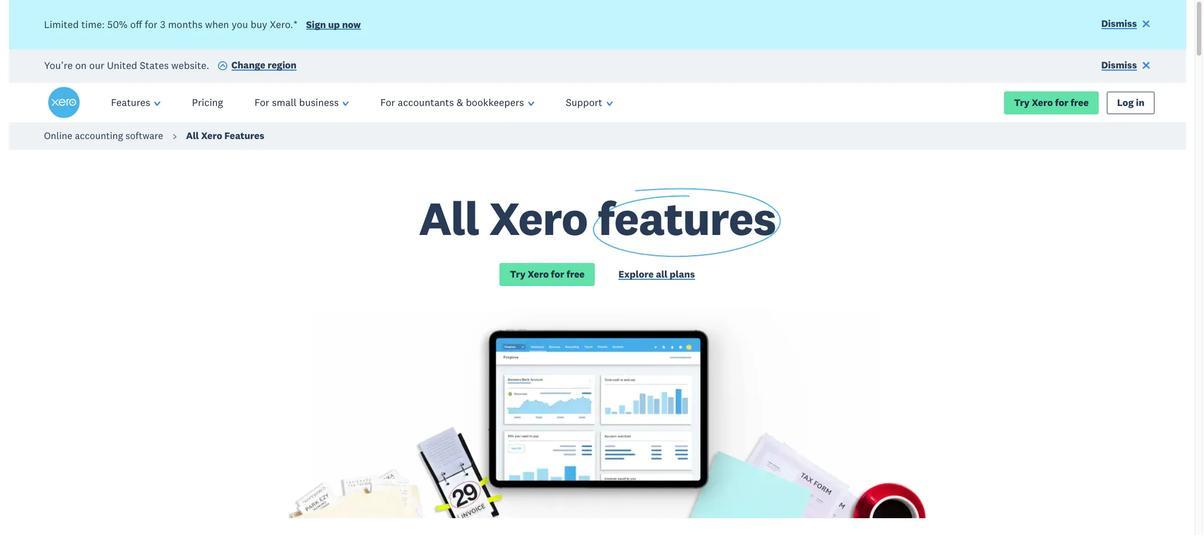 Task type: locate. For each thing, give the bounding box(es) containing it.
1 vertical spatial try
[[510, 268, 526, 280]]

for for for small business
[[255, 96, 270, 109]]

xero.*
[[270, 18, 298, 31]]

all xero features link
[[186, 130, 265, 142]]

0 horizontal spatial try
[[510, 268, 526, 280]]

for inside for accountants & bookkeepers dropdown button
[[381, 96, 395, 109]]

2 dismiss button from the top
[[1102, 59, 1151, 74]]

off
[[130, 18, 142, 31]]

try xero for free for log in
[[1015, 96, 1090, 109]]

0 horizontal spatial features
[[111, 96, 150, 109]]

features
[[111, 96, 150, 109], [225, 130, 265, 142]]

for
[[145, 18, 158, 31], [1056, 96, 1069, 109], [551, 268, 565, 280]]

when
[[205, 18, 229, 31]]

1 vertical spatial dismiss button
[[1102, 59, 1151, 74]]

features button
[[95, 83, 176, 123]]

you're on our united states website.
[[44, 58, 209, 71]]

united
[[107, 58, 137, 71]]

1 vertical spatial all
[[419, 189, 479, 248]]

states
[[140, 58, 169, 71]]

for small business button
[[239, 83, 365, 123]]

for accountants & bookkeepers
[[381, 96, 524, 109]]

1 vertical spatial for
[[1056, 96, 1069, 109]]

you're
[[44, 58, 73, 71]]

1 dismiss button from the top
[[1102, 17, 1151, 32]]

for
[[255, 96, 270, 109], [381, 96, 395, 109]]

0 horizontal spatial for
[[145, 18, 158, 31]]

1 vertical spatial try xero for free
[[510, 268, 585, 280]]

plans
[[670, 268, 695, 280]]

bottom image alt image
[[9, 310, 1187, 518]]

features down pricing link at the top of page
[[225, 130, 265, 142]]

1 vertical spatial dismiss
[[1102, 59, 1138, 71]]

1 horizontal spatial for
[[551, 268, 565, 280]]

try xero for free link
[[1005, 91, 1100, 114], [500, 263, 595, 286]]

dismiss
[[1102, 17, 1138, 30], [1102, 59, 1138, 71]]

explore
[[619, 268, 654, 280]]

small
[[272, 96, 297, 109]]

dismiss for limited time: 50% off for 3 months when you buy xero.*
[[1102, 17, 1138, 30]]

0 horizontal spatial free
[[567, 268, 585, 280]]

1 vertical spatial free
[[567, 268, 585, 280]]

0 horizontal spatial try xero for free
[[510, 268, 585, 280]]

0 vertical spatial try
[[1015, 96, 1030, 109]]

breadcrumbs element
[[0, 123, 1195, 150]]

for left small
[[255, 96, 270, 109]]

online accounting software
[[44, 130, 163, 142]]

try xero for free
[[1015, 96, 1090, 109], [510, 268, 585, 280]]

1 horizontal spatial try xero for free link
[[1005, 91, 1100, 114]]

1 vertical spatial try xero for free link
[[500, 263, 595, 286]]

all inside the breadcrumbs element
[[186, 130, 199, 142]]

our
[[89, 58, 104, 71]]

3
[[160, 18, 166, 31]]

1 horizontal spatial features
[[225, 130, 265, 142]]

log in
[[1118, 96, 1145, 109]]

try xero for free link for explore all plans
[[500, 263, 595, 286]]

0 horizontal spatial for
[[255, 96, 270, 109]]

0 vertical spatial try xero for free
[[1015, 96, 1090, 109]]

1 for from the left
[[255, 96, 270, 109]]

0 vertical spatial all
[[186, 130, 199, 142]]

0 vertical spatial try xero for free link
[[1005, 91, 1100, 114]]

0 vertical spatial features
[[111, 96, 150, 109]]

business
[[299, 96, 339, 109]]

0 horizontal spatial try xero for free link
[[500, 263, 595, 286]]

1 horizontal spatial try
[[1015, 96, 1030, 109]]

try for log in
[[1015, 96, 1030, 109]]

1 horizontal spatial for
[[381, 96, 395, 109]]

all
[[186, 130, 199, 142], [419, 189, 479, 248]]

0 vertical spatial for
[[145, 18, 158, 31]]

0 vertical spatial free
[[1071, 96, 1090, 109]]

0 vertical spatial dismiss button
[[1102, 17, 1151, 32]]

features inside the breadcrumbs element
[[225, 130, 265, 142]]

try
[[1015, 96, 1030, 109], [510, 268, 526, 280]]

1 horizontal spatial all
[[419, 189, 479, 248]]

for left accountants
[[381, 96, 395, 109]]

1 dismiss from the top
[[1102, 17, 1138, 30]]

try xero for free for explore all plans
[[510, 268, 585, 280]]

features up software at the top of page
[[111, 96, 150, 109]]

try for explore all plans
[[510, 268, 526, 280]]

now
[[342, 18, 361, 31]]

for inside 'for small business' dropdown button
[[255, 96, 270, 109]]

1 vertical spatial features
[[225, 130, 265, 142]]

all for all xero features
[[186, 130, 199, 142]]

free
[[1071, 96, 1090, 109], [567, 268, 585, 280]]

1 horizontal spatial try xero for free
[[1015, 96, 1090, 109]]

xero homepage image
[[48, 87, 80, 119]]

0 horizontal spatial all
[[186, 130, 199, 142]]

2 for from the left
[[381, 96, 395, 109]]

xero
[[1032, 96, 1054, 109], [201, 130, 222, 142], [489, 189, 588, 248], [528, 268, 549, 280]]

1 horizontal spatial free
[[1071, 96, 1090, 109]]

region
[[268, 59, 297, 71]]

limited time: 50% off for 3 months when you buy xero.*
[[44, 18, 298, 31]]

change
[[231, 59, 265, 71]]

on
[[75, 58, 87, 71]]

sign
[[306, 18, 326, 31]]

2 horizontal spatial for
[[1056, 96, 1069, 109]]

0 vertical spatial dismiss
[[1102, 17, 1138, 30]]

2 dismiss from the top
[[1102, 59, 1138, 71]]

accountants
[[398, 96, 454, 109]]

for for log in
[[1056, 96, 1069, 109]]

2 vertical spatial for
[[551, 268, 565, 280]]

dismiss button
[[1102, 17, 1151, 32], [1102, 59, 1151, 74]]

limited
[[44, 18, 79, 31]]

all xero features
[[186, 130, 265, 142]]

support button
[[550, 83, 629, 123]]



Task type: describe. For each thing, give the bounding box(es) containing it.
all for all xero
[[419, 189, 479, 248]]

free for log
[[1071, 96, 1090, 109]]

all
[[656, 268, 668, 280]]

explore all plans
[[619, 268, 695, 280]]

support
[[566, 96, 603, 109]]

software
[[126, 130, 163, 142]]

try xero for free link for log in
[[1005, 91, 1100, 114]]

buy
[[251, 18, 267, 31]]

log
[[1118, 96, 1135, 109]]

pricing link
[[176, 83, 239, 123]]

dismiss for you're on our united states website.
[[1102, 59, 1138, 71]]

online accounting software link
[[44, 130, 163, 142]]

time:
[[81, 18, 105, 31]]

in
[[1137, 96, 1145, 109]]

all xero
[[419, 189, 598, 248]]

sign up now
[[306, 18, 361, 31]]

change region button
[[218, 59, 297, 74]]

up
[[328, 18, 340, 31]]

log in link
[[1108, 91, 1156, 114]]

dismiss button for you're on our united states website.
[[1102, 59, 1151, 74]]

explore all plans link
[[619, 268, 695, 283]]

change region
[[231, 59, 297, 71]]

50%
[[107, 18, 128, 31]]

free for explore
[[567, 268, 585, 280]]

dismiss button for limited time: 50% off for 3 months when you buy xero.*
[[1102, 17, 1151, 32]]

months
[[168, 18, 203, 31]]

online
[[44, 130, 72, 142]]

for small business
[[255, 96, 339, 109]]

features inside dropdown button
[[111, 96, 150, 109]]

accounting
[[75, 130, 123, 142]]

xero inside the breadcrumbs element
[[201, 130, 222, 142]]

pricing
[[192, 96, 223, 109]]

bookkeepers
[[466, 96, 524, 109]]

for for explore all plans
[[551, 268, 565, 280]]

sign up now link
[[306, 18, 361, 33]]

for for for accountants & bookkeepers
[[381, 96, 395, 109]]

for accountants & bookkeepers button
[[365, 83, 550, 123]]

you
[[232, 18, 248, 31]]

website.
[[171, 58, 209, 71]]

features
[[598, 189, 776, 248]]

&
[[457, 96, 464, 109]]



Task type: vqa. For each thing, say whether or not it's contained in the screenshot.
Sign up now Link at the top
yes



